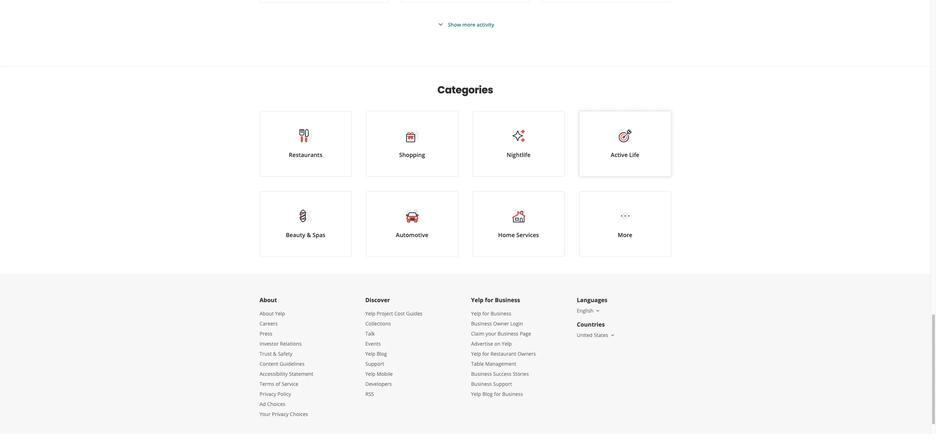 Task type: describe. For each thing, give the bounding box(es) containing it.
trust & safety link
[[260, 351, 292, 358]]

owners
[[518, 351, 536, 358]]

english button
[[577, 308, 601, 314]]

investor
[[260, 341, 279, 348]]

yelp blog for business link
[[471, 391, 523, 398]]

business down owner on the right bottom
[[498, 331, 518, 337]]

guides
[[406, 310, 422, 317]]

login
[[510, 321, 523, 327]]

service
[[282, 381, 298, 388]]

for up business owner login link
[[482, 310, 489, 317]]

activity
[[477, 21, 494, 28]]

beauty
[[286, 231, 305, 239]]

content guidelines link
[[260, 361, 304, 368]]

terms
[[260, 381, 274, 388]]

nightlife link
[[473, 111, 565, 177]]

yelp mobile link
[[365, 371, 393, 378]]

events
[[365, 341, 381, 348]]

press link
[[260, 331, 272, 337]]

shopping link
[[366, 111, 458, 177]]

talk
[[365, 331, 375, 337]]

yelp right "on"
[[502, 341, 512, 348]]

events link
[[365, 341, 381, 348]]

rss link
[[365, 391, 374, 398]]

categories
[[437, 83, 493, 97]]

rss
[[365, 391, 374, 398]]

investor relations link
[[260, 341, 302, 348]]

content
[[260, 361, 278, 368]]

more
[[618, 231, 632, 239]]

yelp for business link
[[471, 310, 511, 317]]

safety
[[278, 351, 292, 358]]

business up claim
[[471, 321, 492, 327]]

category navigation section navigation
[[252, 67, 678, 274]]

active
[[611, 151, 628, 159]]

business down the stories
[[502, 391, 523, 398]]

1 vertical spatial privacy
[[272, 411, 289, 418]]

yelp up claim
[[471, 310, 481, 317]]

languages
[[577, 296, 607, 304]]

services
[[516, 231, 539, 239]]

restaurant
[[491, 351, 516, 358]]

automotive link
[[366, 191, 458, 257]]

0 vertical spatial choices
[[267, 401, 285, 408]]

of
[[276, 381, 280, 388]]

about for about
[[260, 296, 277, 304]]

24 chevron down v2 image
[[436, 20, 445, 29]]

on
[[494, 341, 501, 348]]

developers link
[[365, 381, 392, 388]]

yelp for business
[[471, 296, 520, 304]]

claim
[[471, 331, 484, 337]]

accessibility
[[260, 371, 288, 378]]

business up yelp blog for business link
[[471, 381, 492, 388]]

home
[[498, 231, 515, 239]]

support inside yelp for business business owner login claim your business page advertise on yelp yelp for restaurant owners table management business success stories business support yelp blog for business
[[493, 381, 512, 388]]

success
[[493, 371, 511, 378]]

cost
[[394, 310, 405, 317]]

your
[[260, 411, 271, 418]]

more link
[[579, 191, 671, 257]]

yelp project cost guides link
[[365, 310, 422, 317]]

yelp up table
[[471, 351, 481, 358]]

owner
[[493, 321, 509, 327]]

show
[[448, 21, 461, 28]]

show more activity button
[[436, 20, 494, 29]]

about yelp careers press investor relations trust & safety content guidelines accessibility statement terms of service privacy policy ad choices your privacy choices
[[260, 310, 313, 418]]

discover
[[365, 296, 390, 304]]

yelp inside about yelp careers press investor relations trust & safety content guidelines accessibility statement terms of service privacy policy ad choices your privacy choices
[[275, 310, 285, 317]]

& inside category navigation section "navigation"
[[307, 231, 311, 239]]

shopping
[[399, 151, 425, 159]]

beauty & spas
[[286, 231, 325, 239]]

mobile
[[377, 371, 393, 378]]

united states button
[[577, 332, 615, 339]]

stories
[[513, 371, 529, 378]]



Task type: locate. For each thing, give the bounding box(es) containing it.
0 vertical spatial about
[[260, 296, 277, 304]]

business success stories link
[[471, 371, 529, 378]]

advertise
[[471, 341, 493, 348]]

active life link
[[579, 111, 671, 177]]

blog down business support "link"
[[482, 391, 493, 398]]

yelp
[[471, 296, 483, 304], [275, 310, 285, 317], [365, 310, 375, 317], [471, 310, 481, 317], [502, 341, 512, 348], [365, 351, 375, 358], [471, 351, 481, 358], [365, 371, 375, 378], [471, 391, 481, 398]]

talk link
[[365, 331, 375, 337]]

0 vertical spatial support
[[365, 361, 384, 368]]

blog up support link
[[377, 351, 387, 358]]

developers
[[365, 381, 392, 388]]

support down 'yelp blog' link
[[365, 361, 384, 368]]

for up yelp for business link on the right
[[485, 296, 493, 304]]

your
[[486, 331, 496, 337]]

management
[[485, 361, 516, 368]]

about inside about yelp careers press investor relations trust & safety content guidelines accessibility statement terms of service privacy policy ad choices your privacy choices
[[260, 310, 274, 317]]

automotive
[[396, 231, 428, 239]]

choices
[[267, 401, 285, 408], [290, 411, 308, 418]]

0 vertical spatial blog
[[377, 351, 387, 358]]

business owner login link
[[471, 321, 523, 327]]

beauty & spas link
[[260, 191, 352, 257]]

table
[[471, 361, 484, 368]]

privacy down the terms
[[260, 391, 276, 398]]

about for about yelp careers press investor relations trust & safety content guidelines accessibility statement terms of service privacy policy ad choices your privacy choices
[[260, 310, 274, 317]]

business support link
[[471, 381, 512, 388]]

0 horizontal spatial &
[[273, 351, 277, 358]]

relations
[[280, 341, 302, 348]]

& inside about yelp careers press investor relations trust & safety content guidelines accessibility statement terms of service privacy policy ad choices your privacy choices
[[273, 351, 277, 358]]

1 vertical spatial support
[[493, 381, 512, 388]]

16 chevron down v2 image for languages
[[595, 308, 601, 314]]

table management link
[[471, 361, 516, 368]]

1 horizontal spatial support
[[493, 381, 512, 388]]

spas
[[313, 231, 325, 239]]

16 chevron down v2 image inside english dropdown button
[[595, 308, 601, 314]]

16 chevron down v2 image right states
[[610, 333, 615, 338]]

yelp down events link
[[365, 351, 375, 358]]

ad
[[260, 401, 266, 408]]

your privacy choices link
[[260, 411, 308, 418]]

0 horizontal spatial 16 chevron down v2 image
[[595, 308, 601, 314]]

project
[[377, 310, 393, 317]]

life
[[629, 151, 639, 159]]

explore recent activity section section
[[254, 0, 677, 66]]

privacy
[[260, 391, 276, 398], [272, 411, 289, 418]]

16 chevron down v2 image inside united states popup button
[[610, 333, 615, 338]]

about yelp link
[[260, 310, 285, 317]]

about up the 'careers' link
[[260, 310, 274, 317]]

countries
[[577, 321, 605, 329]]

for down advertise
[[482, 351, 489, 358]]

for down business support "link"
[[494, 391, 501, 398]]

16 chevron down v2 image for countries
[[610, 333, 615, 338]]

yelp down support link
[[365, 371, 375, 378]]

nightlife
[[507, 151, 531, 159]]

page
[[520, 331, 531, 337]]

yelp up the 'careers' link
[[275, 310, 285, 317]]

home services
[[498, 231, 539, 239]]

16 chevron down v2 image
[[595, 308, 601, 314], [610, 333, 615, 338]]

states
[[594, 332, 608, 339]]

2 about from the top
[[260, 310, 274, 317]]

support down the success
[[493, 381, 512, 388]]

16 chevron down v2 image down languages on the bottom of the page
[[595, 308, 601, 314]]

more
[[462, 21, 475, 28]]

1 about from the top
[[260, 296, 277, 304]]

privacy policy link
[[260, 391, 291, 398]]

statement
[[289, 371, 313, 378]]

yelp for business business owner login claim your business page advertise on yelp yelp for restaurant owners table management business success stories business support yelp blog for business
[[471, 310, 536, 398]]

active life
[[611, 151, 639, 159]]

guidelines
[[280, 361, 304, 368]]

1 vertical spatial about
[[260, 310, 274, 317]]

for
[[485, 296, 493, 304], [482, 310, 489, 317], [482, 351, 489, 358], [494, 391, 501, 398]]

support link
[[365, 361, 384, 368]]

1 vertical spatial choices
[[290, 411, 308, 418]]

blog
[[377, 351, 387, 358], [482, 391, 493, 398]]

blog inside yelp for business business owner login claim your business page advertise on yelp yelp for restaurant owners table management business success stories business support yelp blog for business
[[482, 391, 493, 398]]

yelp blog link
[[365, 351, 387, 358]]

restaurants link
[[260, 111, 352, 177]]

business down table
[[471, 371, 492, 378]]

yelp down business support "link"
[[471, 391, 481, 398]]

english
[[577, 308, 594, 314]]

0 vertical spatial 16 chevron down v2 image
[[595, 308, 601, 314]]

terms of service link
[[260, 381, 298, 388]]

collections
[[365, 321, 391, 327]]

business
[[495, 296, 520, 304], [491, 310, 511, 317], [471, 321, 492, 327], [498, 331, 518, 337], [471, 371, 492, 378], [471, 381, 492, 388], [502, 391, 523, 398]]

claim your business page link
[[471, 331, 531, 337]]

careers link
[[260, 321, 278, 327]]

1 horizontal spatial 16 chevron down v2 image
[[610, 333, 615, 338]]

1 vertical spatial 16 chevron down v2 image
[[610, 333, 615, 338]]

yelp up yelp for business link on the right
[[471, 296, 483, 304]]

0 horizontal spatial support
[[365, 361, 384, 368]]

home services link
[[473, 191, 565, 257]]

advertise on yelp link
[[471, 341, 512, 348]]

careers
[[260, 321, 278, 327]]

business up owner on the right bottom
[[491, 310, 511, 317]]

show more activity
[[448, 21, 494, 28]]

0 horizontal spatial choices
[[267, 401, 285, 408]]

about
[[260, 296, 277, 304], [260, 310, 274, 317]]

united states
[[577, 332, 608, 339]]

policy
[[277, 391, 291, 398]]

choices down 'policy'
[[290, 411, 308, 418]]

0 vertical spatial &
[[307, 231, 311, 239]]

collections link
[[365, 321, 391, 327]]

restaurants
[[289, 151, 322, 159]]

yelp up the "collections"
[[365, 310, 375, 317]]

press
[[260, 331, 272, 337]]

privacy down the ad choices link
[[272, 411, 289, 418]]

about up about yelp link
[[260, 296, 277, 304]]

trust
[[260, 351, 272, 358]]

& right "trust"
[[273, 351, 277, 358]]

0 vertical spatial privacy
[[260, 391, 276, 398]]

& left spas at the left of page
[[307, 231, 311, 239]]

1 vertical spatial blog
[[482, 391, 493, 398]]

1 horizontal spatial &
[[307, 231, 311, 239]]

support inside yelp project cost guides collections talk events yelp blog support yelp mobile developers rss
[[365, 361, 384, 368]]

yelp for restaurant owners link
[[471, 351, 536, 358]]

1 horizontal spatial blog
[[482, 391, 493, 398]]

blog inside yelp project cost guides collections talk events yelp blog support yelp mobile developers rss
[[377, 351, 387, 358]]

ad choices link
[[260, 401, 285, 408]]

&
[[307, 231, 311, 239], [273, 351, 277, 358]]

1 horizontal spatial choices
[[290, 411, 308, 418]]

1 vertical spatial &
[[273, 351, 277, 358]]

choices down privacy policy link
[[267, 401, 285, 408]]

business up yelp for business link on the right
[[495, 296, 520, 304]]

united
[[577, 332, 593, 339]]

0 horizontal spatial blog
[[377, 351, 387, 358]]



Task type: vqa. For each thing, say whether or not it's contained in the screenshot.
in inside the Hello! My name is Ron. I received your inquiry about setting up personal training with Underground Fitness Arrowhead in Glendale, and I wanted to send a message and get the ball rolling!
no



